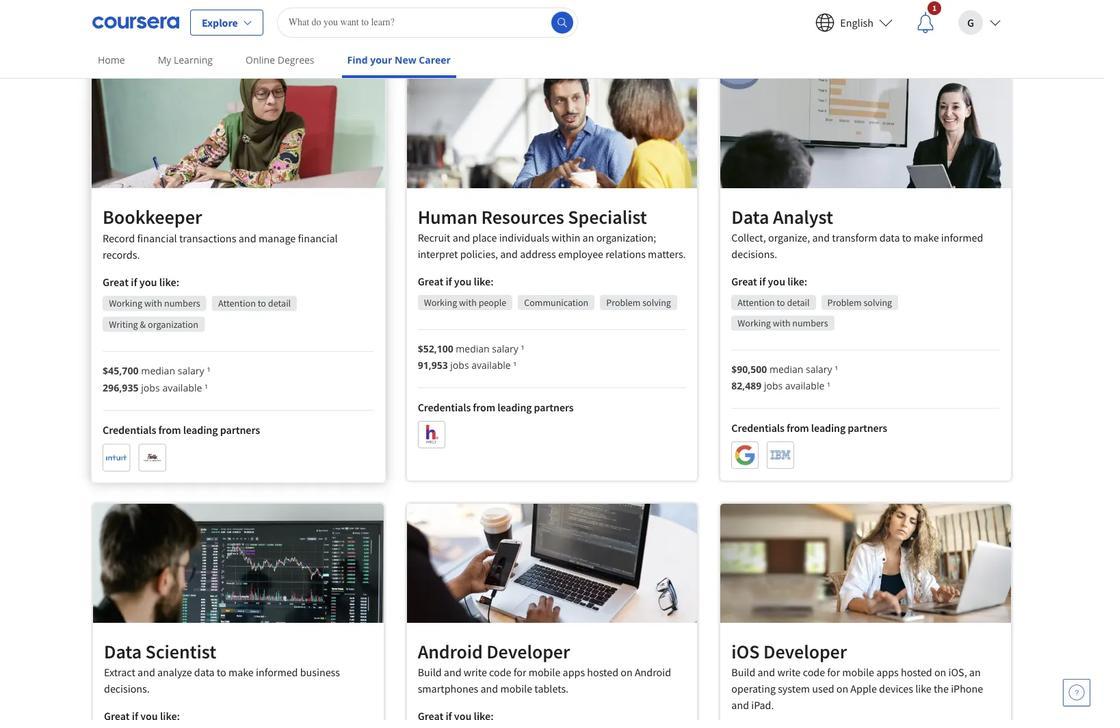 Task type: describe. For each thing, give the bounding box(es) containing it.
records.
[[103, 247, 140, 261]]

analyze
[[157, 666, 192, 679]]

data for analyst
[[732, 204, 770, 229]]

g
[[968, 15, 975, 29]]

code for ios
[[804, 665, 826, 679]]

online
[[246, 53, 275, 66]]

matters.
[[648, 247, 686, 261]]

degrees
[[278, 53, 315, 66]]

working for bookkeeper
[[109, 297, 143, 310]]

and down individuals
[[501, 247, 518, 261]]

credentials from leading partners for bookkeeper
[[103, 423, 260, 437]]

mobile left tablets.
[[501, 682, 533, 695]]

mobile for android
[[529, 665, 561, 679]]

record
[[103, 231, 135, 245]]

&
[[140, 318, 146, 330]]

with for human
[[459, 296, 477, 309]]

transactions
[[179, 231, 237, 245]]

address
[[520, 247, 556, 261]]

credentials for bookkeeper
[[103, 423, 156, 437]]

find your new career
[[347, 53, 451, 66]]

2 horizontal spatial with
[[773, 317, 791, 329]]

$52,100
[[418, 342, 454, 355]]

1 horizontal spatial on
[[837, 682, 849, 695]]

policies,
[[461, 247, 498, 261]]

and up operating
[[758, 665, 776, 679]]

ios,
[[949, 665, 968, 679]]

and right 'smartphones' on the left of page
[[481, 682, 499, 695]]

build for ios
[[732, 665, 756, 679]]

code for android
[[490, 665, 512, 679]]

if for data
[[760, 274, 766, 288]]

help center image
[[1069, 685, 1086, 701]]

apps for ios
[[877, 665, 899, 679]]

1 vertical spatial numbers
[[793, 317, 829, 329]]

career
[[419, 53, 451, 66]]

developer for ios
[[764, 639, 848, 664]]

great for bookkeeper
[[103, 275, 129, 289]]

system
[[778, 682, 811, 695]]

1 horizontal spatial detail
[[788, 296, 810, 309]]

online degrees
[[246, 53, 315, 66]]

hosted for android
[[588, 665, 619, 679]]

ios
[[732, 639, 760, 664]]

to inside data analyst collect, organize, and transform data to make informed decisions.
[[903, 231, 912, 244]]

english button
[[805, 0, 904, 44]]

91,953
[[418, 359, 448, 372]]

for for android
[[514, 665, 527, 679]]

for for ios
[[828, 665, 841, 679]]

operating
[[732, 682, 776, 695]]

data inside data scientist extract and analyze data to make informed business decisions.
[[194, 666, 215, 679]]

from for data
[[787, 421, 810, 435]]

available for bookkeeper
[[163, 381, 202, 394]]

great for human resources specialist
[[418, 274, 444, 288]]

2 financial from the left
[[298, 231, 338, 245]]

if for human
[[446, 274, 452, 288]]

jobs for bookkeeper
[[141, 381, 160, 394]]

data analyst collect, organize, and transform data to make informed decisions.
[[732, 204, 984, 261]]

find
[[347, 53, 368, 66]]

on for android
[[621, 665, 633, 679]]

mobile for ios
[[843, 665, 875, 679]]

communication
[[525, 296, 589, 309]]

partners for bookkeeper
[[220, 423, 260, 437]]

1 horizontal spatial attention to detail
[[738, 296, 810, 309]]

salary for data
[[806, 363, 833, 376]]

and inside data analyst collect, organize, and transform data to make informed decisions.
[[813, 231, 830, 244]]

1 button
[[904, 0, 948, 44]]

smartphones
[[418, 682, 479, 695]]

home link
[[92, 44, 131, 75]]

interpret
[[418, 247, 458, 261]]

resources
[[482, 205, 565, 229]]

median for human
[[456, 342, 490, 355]]

organization
[[148, 318, 198, 330]]

leading for human
[[498, 400, 532, 414]]

like
[[916, 682, 932, 695]]

new
[[395, 53, 417, 66]]

organization;
[[597, 231, 657, 244]]

$90,500
[[732, 363, 768, 376]]

an inside ios developer build and write code for mobile apps hosted on ios, an operating system used on apple devices like the iphone and ipad.
[[970, 665, 981, 679]]

organize,
[[769, 231, 811, 244]]

android developer build and write code for mobile apps hosted on android smartphones and mobile tablets.
[[418, 639, 672, 695]]

analyst
[[773, 204, 834, 229]]

the
[[934, 682, 950, 695]]

available for data
[[786, 379, 825, 392]]

apple
[[851, 682, 878, 695]]

you for bookkeeper
[[139, 275, 157, 289]]

$45,700
[[103, 364, 139, 377]]

find your new career link
[[342, 44, 457, 78]]

place
[[473, 231, 497, 244]]

writing & organization
[[109, 318, 198, 330]]

bookkeeper record financial transactions and manage financial records.
[[103, 204, 338, 261]]

1 horizontal spatial android
[[635, 665, 672, 679]]

leading for bookkeeper
[[183, 423, 218, 437]]

0 horizontal spatial attention
[[218, 297, 256, 310]]

tablets.
[[535, 682, 569, 695]]

salary for bookkeeper
[[178, 364, 205, 377]]

used
[[813, 682, 835, 695]]

and inside data scientist extract and analyze data to make informed business decisions.
[[138, 666, 155, 679]]

jobs for data
[[765, 379, 783, 392]]

bookkeeper
[[103, 204, 202, 229]]

data scientist extract and analyze data to make informed business decisions.
[[104, 640, 340, 696]]

my learning
[[158, 53, 213, 66]]

great if you like: for human
[[418, 274, 494, 288]]

informed inside data scientist extract and analyze data to make informed business decisions.
[[256, 666, 298, 679]]

median for data
[[770, 363, 804, 376]]

explore
[[202, 15, 238, 29]]

working with people
[[424, 296, 507, 309]]

learning
[[174, 53, 213, 66]]

0 horizontal spatial attention to detail
[[218, 297, 291, 310]]

leading for data
[[812, 421, 846, 435]]

explore button
[[190, 9, 263, 35]]

ipad.
[[752, 698, 775, 712]]

salary for human
[[492, 342, 519, 355]]

writing
[[109, 318, 138, 330]]

1
[[933, 2, 937, 13]]



Task type: vqa. For each thing, say whether or not it's contained in the screenshot.
for corresponding to Android
yes



Task type: locate. For each thing, give the bounding box(es) containing it.
1 horizontal spatial informed
[[942, 231, 984, 244]]

0 horizontal spatial leading
[[183, 423, 218, 437]]

jobs right 82,489
[[765, 379, 783, 392]]

apps
[[563, 665, 585, 679], [877, 665, 899, 679]]

1 horizontal spatial an
[[970, 665, 981, 679]]

financial down bookkeeper
[[137, 231, 177, 245]]

numbers up organization
[[164, 297, 200, 310]]

data inside data scientist extract and analyze data to make informed business decisions.
[[104, 640, 142, 664]]

1 horizontal spatial problem solving
[[828, 296, 893, 309]]

2 write from the left
[[778, 665, 801, 679]]

0 horizontal spatial hosted
[[588, 665, 619, 679]]

recruit
[[418, 231, 451, 244]]

write inside android developer build and write code for mobile apps hosted on android smartphones and mobile tablets.
[[464, 665, 487, 679]]

credentials from leading partners for human
[[418, 400, 574, 414]]

available right 82,489
[[786, 379, 825, 392]]

What do you want to learn? text field
[[277, 7, 578, 37]]

if down the records.
[[131, 275, 137, 289]]

1 code from the left
[[490, 665, 512, 679]]

financial right manage
[[298, 231, 338, 245]]

partners for human resources specialist
[[534, 400, 574, 414]]

data for scientist
[[104, 640, 142, 664]]

financial
[[137, 231, 177, 245], [298, 231, 338, 245]]

0 horizontal spatial great
[[103, 275, 129, 289]]

0 horizontal spatial data
[[194, 666, 215, 679]]

great down collect,
[[732, 274, 758, 288]]

credentials down 82,489
[[732, 421, 785, 435]]

problem solving down relations
[[607, 296, 672, 309]]

0 horizontal spatial from
[[159, 423, 181, 437]]

like: for human
[[474, 274, 494, 288]]

salary
[[492, 342, 519, 355], [806, 363, 833, 376], [178, 364, 205, 377]]

available inside $90,500 median salary ¹ 82,489 jobs available ¹
[[786, 379, 825, 392]]

g button
[[948, 0, 1013, 44]]

1 horizontal spatial attention
[[738, 296, 775, 309]]

available right "296,935"
[[163, 381, 202, 394]]

solving
[[864, 296, 893, 309], [643, 296, 672, 309]]

2 horizontal spatial median
[[770, 363, 804, 376]]

$90,500 median salary ¹ 82,489 jobs available ¹
[[732, 363, 839, 392]]

0 vertical spatial decisions.
[[732, 247, 778, 261]]

1 horizontal spatial apps
[[877, 665, 899, 679]]

great if you like: up working with people
[[418, 274, 494, 288]]

numbers up $90,500 median salary ¹ 82,489 jobs available ¹
[[793, 317, 829, 329]]

data
[[880, 231, 901, 244], [194, 666, 215, 679]]

relations
[[606, 247, 646, 261]]

to down manage
[[258, 297, 266, 310]]

your
[[370, 53, 393, 66]]

credentials from leading partners
[[418, 400, 574, 414], [732, 421, 888, 435], [103, 423, 260, 437]]

build up operating
[[732, 665, 756, 679]]

1 horizontal spatial make
[[914, 231, 940, 244]]

decisions. for analyst
[[732, 247, 778, 261]]

1 vertical spatial data
[[104, 640, 142, 664]]

1 horizontal spatial great if you like:
[[418, 274, 494, 288]]

1 horizontal spatial with
[[459, 296, 477, 309]]

partners for data analyst
[[848, 421, 888, 435]]

decisions. down collect,
[[732, 247, 778, 261]]

and left place
[[453, 231, 471, 244]]

credentials down "296,935"
[[103, 423, 156, 437]]

0 horizontal spatial an
[[583, 231, 595, 244]]

0 horizontal spatial data
[[104, 640, 142, 664]]

you down organize,
[[768, 274, 786, 288]]

if up working with people
[[446, 274, 452, 288]]

data scientist image
[[93, 504, 384, 623]]

if down collect,
[[760, 274, 766, 288]]

0 horizontal spatial write
[[464, 665, 487, 679]]

1 vertical spatial data
[[194, 666, 215, 679]]

great if you like:
[[732, 274, 808, 288], [418, 274, 494, 288], [103, 275, 179, 289]]

an right 'ios,'
[[970, 665, 981, 679]]

median inside the $45,700 median salary ¹ 296,935 jobs available ¹
[[141, 364, 175, 377]]

1 horizontal spatial financial
[[298, 231, 338, 245]]

android
[[418, 639, 483, 664], [635, 665, 672, 679]]

for inside android developer build and write code for mobile apps hosted on android smartphones and mobile tablets.
[[514, 665, 527, 679]]

with up $90,500 median salary ¹ 82,489 jobs available ¹
[[773, 317, 791, 329]]

salary inside $52,100 median salary ¹ 91,953 jobs available ¹
[[492, 342, 519, 355]]

developer
[[487, 639, 570, 664], [764, 639, 848, 664]]

on
[[621, 665, 633, 679], [935, 665, 947, 679], [837, 682, 849, 695]]

working for human resources specialist
[[424, 296, 457, 309]]

you up working with people
[[454, 274, 472, 288]]

to
[[903, 231, 912, 244], [777, 296, 786, 309], [258, 297, 266, 310], [217, 666, 226, 679]]

decisions. down extract
[[104, 682, 150, 696]]

0 horizontal spatial working
[[109, 297, 143, 310]]

1 horizontal spatial numbers
[[793, 317, 829, 329]]

credentials from leading partners for data
[[732, 421, 888, 435]]

1 build from the left
[[418, 665, 442, 679]]

0 horizontal spatial detail
[[268, 297, 291, 310]]

decisions. for scientist
[[104, 682, 150, 696]]

1 horizontal spatial great
[[418, 274, 444, 288]]

1 horizontal spatial data
[[880, 231, 901, 244]]

from down $90,500 median salary ¹ 82,489 jobs available ¹
[[787, 421, 810, 435]]

median right $45,700 on the bottom left of page
[[141, 364, 175, 377]]

median inside $90,500 median salary ¹ 82,489 jobs available ¹
[[770, 363, 804, 376]]

data
[[732, 204, 770, 229], [104, 640, 142, 664]]

$45,700 median salary ¹ 296,935 jobs available ¹
[[103, 364, 210, 394]]

to right analyze
[[217, 666, 226, 679]]

2 horizontal spatial great
[[732, 274, 758, 288]]

great
[[732, 274, 758, 288], [418, 274, 444, 288], [103, 275, 129, 289]]

¹
[[521, 342, 525, 355], [514, 359, 517, 372], [835, 363, 839, 376], [207, 364, 210, 377], [828, 379, 831, 392], [205, 381, 208, 394]]

0 horizontal spatial partners
[[220, 423, 260, 437]]

working
[[424, 296, 457, 309], [109, 297, 143, 310], [738, 317, 771, 329]]

2 build from the left
[[732, 665, 756, 679]]

attention
[[738, 296, 775, 309], [218, 297, 256, 310]]

leading down $90,500 median salary ¹ 82,489 jobs available ¹
[[812, 421, 846, 435]]

median right $52,100
[[456, 342, 490, 355]]

1 horizontal spatial working with numbers
[[738, 317, 829, 329]]

problem down relations
[[607, 296, 641, 309]]

on for ios
[[935, 665, 947, 679]]

with
[[459, 296, 477, 309], [144, 297, 162, 310], [773, 317, 791, 329]]

code inside android developer build and write code for mobile apps hosted on android smartphones and mobile tablets.
[[490, 665, 512, 679]]

0 vertical spatial an
[[583, 231, 595, 244]]

1 horizontal spatial you
[[454, 274, 472, 288]]

developer inside ios developer build and write code for mobile apps hosted on ios, an operating system used on apple devices like the iphone and ipad.
[[764, 639, 848, 664]]

detail down organize,
[[788, 296, 810, 309]]

0 horizontal spatial problem solving
[[607, 296, 672, 309]]

0 horizontal spatial with
[[144, 297, 162, 310]]

0 horizontal spatial available
[[163, 381, 202, 394]]

like: up people
[[474, 274, 494, 288]]

data right the transform
[[880, 231, 901, 244]]

build inside android developer build and write code for mobile apps hosted on android smartphones and mobile tablets.
[[418, 665, 442, 679]]

1 vertical spatial an
[[970, 665, 981, 679]]

1 horizontal spatial credentials from leading partners
[[418, 400, 574, 414]]

0 horizontal spatial jobs
[[141, 381, 160, 394]]

and
[[813, 231, 830, 244], [453, 231, 471, 244], [239, 231, 256, 245], [501, 247, 518, 261], [444, 665, 462, 679], [758, 665, 776, 679], [138, 666, 155, 679], [481, 682, 499, 695], [732, 698, 750, 712]]

attention to detail
[[738, 296, 810, 309], [218, 297, 291, 310]]

with for bookkeeper
[[144, 297, 162, 310]]

like: for data
[[788, 274, 808, 288]]

credentials from leading partners down the $45,700 median salary ¹ 296,935 jobs available ¹
[[103, 423, 260, 437]]

individuals
[[500, 231, 550, 244]]

1 horizontal spatial write
[[778, 665, 801, 679]]

transform
[[833, 231, 878, 244]]

median for bookkeeper
[[141, 364, 175, 377]]

median inside $52,100 median salary ¹ 91,953 jobs available ¹
[[456, 342, 490, 355]]

0 horizontal spatial problem
[[607, 296, 641, 309]]

devices
[[880, 682, 914, 695]]

developer up tablets.
[[487, 639, 570, 664]]

you down the records.
[[139, 275, 157, 289]]

working with numbers
[[109, 297, 200, 310], [738, 317, 829, 329]]

write inside ios developer build and write code for mobile apps hosted on ios, an operating system used on apple devices like the iphone and ipad.
[[778, 665, 801, 679]]

median right $90,500
[[770, 363, 804, 376]]

2 horizontal spatial salary
[[806, 363, 833, 376]]

0 horizontal spatial code
[[490, 665, 512, 679]]

build inside ios developer build and write code for mobile apps hosted on ios, an operating system used on apple devices like the iphone and ipad.
[[732, 665, 756, 679]]

from down the $45,700 median salary ¹ 296,935 jobs available ¹
[[159, 423, 181, 437]]

if for bookkeeper
[[131, 275, 137, 289]]

credentials down the 91,953
[[418, 400, 471, 414]]

2 horizontal spatial available
[[786, 379, 825, 392]]

data up extract
[[104, 640, 142, 664]]

0 vertical spatial informed
[[942, 231, 984, 244]]

mobile up apple on the bottom right of the page
[[843, 665, 875, 679]]

make inside data analyst collect, organize, and transform data to make informed decisions.
[[914, 231, 940, 244]]

0 horizontal spatial make
[[229, 666, 254, 679]]

2 problem solving from the left
[[607, 296, 672, 309]]

1 write from the left
[[464, 665, 487, 679]]

great if you like: down the records.
[[103, 275, 179, 289]]

partners
[[534, 400, 574, 414], [848, 421, 888, 435], [220, 423, 260, 437]]

1 horizontal spatial for
[[828, 665, 841, 679]]

mobile up tablets.
[[529, 665, 561, 679]]

1 problem solving from the left
[[828, 296, 893, 309]]

data up collect,
[[732, 204, 770, 229]]

leading
[[498, 400, 532, 414], [812, 421, 846, 435], [183, 423, 218, 437]]

2 code from the left
[[804, 665, 826, 679]]

data inside data analyst collect, organize, and transform data to make informed decisions.
[[732, 204, 770, 229]]

2 apps from the left
[[877, 665, 899, 679]]

detail down manage
[[268, 297, 291, 310]]

like:
[[788, 274, 808, 288], [474, 274, 494, 288], [159, 275, 179, 289]]

jobs inside $90,500 median salary ¹ 82,489 jobs available ¹
[[765, 379, 783, 392]]

write for android
[[464, 665, 487, 679]]

apps for android
[[563, 665, 585, 679]]

1 horizontal spatial from
[[473, 400, 496, 414]]

you
[[768, 274, 786, 288], [454, 274, 472, 288], [139, 275, 157, 289]]

0 vertical spatial data
[[732, 204, 770, 229]]

employee
[[559, 247, 604, 261]]

an up employee
[[583, 231, 595, 244]]

1 horizontal spatial like:
[[474, 274, 494, 288]]

build
[[418, 665, 442, 679], [732, 665, 756, 679]]

mobile inside ios developer build and write code for mobile apps hosted on ios, an operating system used on apple devices like the iphone and ipad.
[[843, 665, 875, 679]]

write for ios
[[778, 665, 801, 679]]

1 financial from the left
[[137, 231, 177, 245]]

manage
[[259, 231, 296, 245]]

apps up tablets.
[[563, 665, 585, 679]]

and left manage
[[239, 231, 256, 245]]

2 horizontal spatial jobs
[[765, 379, 783, 392]]

bookkeeper image
[[92, 67, 385, 188]]

extract
[[104, 666, 135, 679]]

write up 'smartphones' on the left of page
[[464, 665, 487, 679]]

$52,100 median salary ¹ 91,953 jobs available ¹
[[418, 342, 525, 372]]

credentials for human
[[418, 400, 471, 414]]

1 horizontal spatial decisions.
[[732, 247, 778, 261]]

0 horizontal spatial credentials from leading partners
[[103, 423, 260, 437]]

specialist
[[568, 205, 648, 229]]

jobs right "296,935"
[[141, 381, 160, 394]]

salary inside $90,500 median salary ¹ 82,489 jobs available ¹
[[806, 363, 833, 376]]

0 vertical spatial data
[[880, 231, 901, 244]]

and down 'analyst'
[[813, 231, 830, 244]]

an
[[583, 231, 595, 244], [970, 665, 981, 679]]

leading down $52,100 median salary ¹ 91,953 jobs available ¹
[[498, 400, 532, 414]]

scientist
[[146, 640, 216, 664]]

1 horizontal spatial credentials
[[418, 400, 471, 414]]

1 apps from the left
[[563, 665, 585, 679]]

on inside android developer build and write code for mobile apps hosted on android smartphones and mobile tablets.
[[621, 665, 633, 679]]

human
[[418, 205, 478, 229]]

0 horizontal spatial great if you like:
[[103, 275, 179, 289]]

like: down organize,
[[788, 274, 808, 288]]

1 vertical spatial make
[[229, 666, 254, 679]]

2 horizontal spatial on
[[935, 665, 947, 679]]

2 horizontal spatial credentials
[[732, 421, 785, 435]]

0 vertical spatial numbers
[[164, 297, 200, 310]]

available inside the $45,700 median salary ¹ 296,935 jobs available ¹
[[163, 381, 202, 394]]

working up $90,500
[[738, 317, 771, 329]]

0 horizontal spatial informed
[[256, 666, 298, 679]]

detail
[[788, 296, 810, 309], [268, 297, 291, 310]]

1 horizontal spatial if
[[446, 274, 452, 288]]

1 horizontal spatial salary
[[492, 342, 519, 355]]

2 horizontal spatial great if you like:
[[732, 274, 808, 288]]

ios developer build and write code for mobile apps hosted on ios, an operating system used on apple devices like the iphone and ipad.
[[732, 639, 984, 712]]

0 horizontal spatial financial
[[137, 231, 177, 245]]

data right analyze
[[194, 666, 215, 679]]

82,489
[[732, 379, 762, 392]]

build for android
[[418, 665, 442, 679]]

hosted inside android developer build and write code for mobile apps hosted on android smartphones and mobile tablets.
[[588, 665, 619, 679]]

code inside ios developer build and write code for mobile apps hosted on ios, an operating system used on apple devices like the iphone and ipad.
[[804, 665, 826, 679]]

developer for android
[[487, 639, 570, 664]]

people
[[479, 296, 507, 309]]

problem
[[828, 296, 862, 309], [607, 296, 641, 309]]

developer up system
[[764, 639, 848, 664]]

0 horizontal spatial decisions.
[[104, 682, 150, 696]]

working with numbers up $90,500 median salary ¹ 82,489 jobs available ¹
[[738, 317, 829, 329]]

1 horizontal spatial leading
[[498, 400, 532, 414]]

0 horizontal spatial median
[[141, 364, 175, 377]]

296,935
[[103, 381, 139, 394]]

credentials
[[418, 400, 471, 414], [732, 421, 785, 435], [103, 423, 156, 437]]

great if you like: for data
[[732, 274, 808, 288]]

1 problem from the left
[[828, 296, 862, 309]]

to right the transform
[[903, 231, 912, 244]]

0 horizontal spatial you
[[139, 275, 157, 289]]

mobile
[[529, 665, 561, 679], [843, 665, 875, 679], [501, 682, 533, 695]]

developer inside android developer build and write code for mobile apps hosted on android smartphones and mobile tablets.
[[487, 639, 570, 664]]

available for human
[[472, 359, 511, 372]]

my
[[158, 53, 171, 66]]

0 horizontal spatial numbers
[[164, 297, 200, 310]]

data analyst image
[[721, 69, 1012, 188]]

home
[[98, 53, 125, 66]]

1 horizontal spatial available
[[472, 359, 511, 372]]

1 horizontal spatial solving
[[864, 296, 893, 309]]

0 horizontal spatial on
[[621, 665, 633, 679]]

my learning link
[[152, 44, 218, 75]]

problem solving down the transform
[[828, 296, 893, 309]]

2 problem from the left
[[607, 296, 641, 309]]

human resources specialist recruit and place individuals within an organization; interpret policies, and address employee relations matters.
[[418, 205, 686, 261]]

from down $52,100 median salary ¹ 91,953 jobs available ¹
[[473, 400, 496, 414]]

informed inside data analyst collect, organize, and transform data to make informed decisions.
[[942, 231, 984, 244]]

to down organize,
[[777, 296, 786, 309]]

with left people
[[459, 296, 477, 309]]

2 hosted from the left
[[902, 665, 933, 679]]

0 horizontal spatial credentials
[[103, 423, 156, 437]]

collect,
[[732, 231, 767, 244]]

credentials for data
[[732, 421, 785, 435]]

jobs inside $52,100 median salary ¹ 91,953 jobs available ¹
[[451, 359, 469, 372]]

great down interpret at top left
[[418, 274, 444, 288]]

and up 'smartphones' on the left of page
[[444, 665, 462, 679]]

0 horizontal spatial salary
[[178, 364, 205, 377]]

great if you like: down organize,
[[732, 274, 808, 288]]

1 for from the left
[[514, 665, 527, 679]]

if
[[760, 274, 766, 288], [446, 274, 452, 288], [131, 275, 137, 289]]

1 developer from the left
[[487, 639, 570, 664]]

1 solving from the left
[[864, 296, 893, 309]]

2 for from the left
[[828, 665, 841, 679]]

business
[[300, 666, 340, 679]]

to inside data scientist extract and analyze data to make informed business decisions.
[[217, 666, 226, 679]]

0 horizontal spatial developer
[[487, 639, 570, 664]]

jobs for human
[[451, 359, 469, 372]]

like: up organization
[[159, 275, 179, 289]]

1 horizontal spatial working
[[424, 296, 457, 309]]

great down the records.
[[103, 275, 129, 289]]

credentials from leading partners down $52,100 median salary ¹ 91,953 jobs available ¹
[[418, 400, 574, 414]]

english
[[841, 15, 874, 29]]

great if you like: for bookkeeper
[[103, 275, 179, 289]]

salary inside the $45,700 median salary ¹ 296,935 jobs available ¹
[[178, 364, 205, 377]]

working with numbers up writing & organization at the left
[[109, 297, 200, 310]]

from for human
[[473, 400, 496, 414]]

2 horizontal spatial like:
[[788, 274, 808, 288]]

2 horizontal spatial working
[[738, 317, 771, 329]]

1 horizontal spatial data
[[732, 204, 770, 229]]

1 horizontal spatial build
[[732, 665, 756, 679]]

coursera image
[[92, 11, 179, 33]]

working up $52,100
[[424, 296, 457, 309]]

for inside ios developer build and write code for mobile apps hosted on ios, an operating system used on apple devices like the iphone and ipad.
[[828, 665, 841, 679]]

jobs right the 91,953
[[451, 359, 469, 372]]

with up writing & organization at the left
[[144, 297, 162, 310]]

apps inside ios developer build and write code for mobile apps hosted on ios, an operating system used on apple devices like the iphone and ipad.
[[877, 665, 899, 679]]

2 horizontal spatial from
[[787, 421, 810, 435]]

jobs inside the $45,700 median salary ¹ 296,935 jobs available ¹
[[141, 381, 160, 394]]

1 vertical spatial decisions.
[[104, 682, 150, 696]]

you for human
[[454, 274, 472, 288]]

online degrees link
[[240, 44, 320, 75]]

hosted inside ios developer build and write code for mobile apps hosted on ios, an operating system used on apple devices like the iphone and ipad.
[[902, 665, 933, 679]]

and right extract
[[138, 666, 155, 679]]

you for data
[[768, 274, 786, 288]]

data inside data analyst collect, organize, and transform data to make informed decisions.
[[880, 231, 901, 244]]

and down operating
[[732, 698, 750, 712]]

write
[[464, 665, 487, 679], [778, 665, 801, 679]]

write up system
[[778, 665, 801, 679]]

informed
[[942, 231, 984, 244], [256, 666, 298, 679]]

1 hosted from the left
[[588, 665, 619, 679]]

decisions. inside data analyst collect, organize, and transform data to make informed decisions.
[[732, 247, 778, 261]]

0 vertical spatial make
[[914, 231, 940, 244]]

like: for bookkeeper
[[159, 275, 179, 289]]

2 horizontal spatial leading
[[812, 421, 846, 435]]

leading down the $45,700 median salary ¹ 296,935 jobs available ¹
[[183, 423, 218, 437]]

None search field
[[277, 7, 578, 37]]

hosted
[[588, 665, 619, 679], [902, 665, 933, 679]]

great for data analyst
[[732, 274, 758, 288]]

build up 'smartphones' on the left of page
[[418, 665, 442, 679]]

and inside bookkeeper record financial transactions and manage financial records.
[[239, 231, 256, 245]]

make inside data scientist extract and analyze data to make informed business decisions.
[[229, 666, 254, 679]]

0 horizontal spatial working with numbers
[[109, 297, 200, 310]]

an inside human resources specialist recruit and place individuals within an organization; interpret policies, and address employee relations matters.
[[583, 231, 595, 244]]

hosted for ios
[[902, 665, 933, 679]]

0 vertical spatial working with numbers
[[109, 297, 200, 310]]

apps up devices
[[877, 665, 899, 679]]

2 solving from the left
[[643, 296, 672, 309]]

problem down the transform
[[828, 296, 862, 309]]

iphone
[[952, 682, 984, 695]]

working up writing
[[109, 297, 143, 310]]

jobs
[[451, 359, 469, 372], [765, 379, 783, 392], [141, 381, 160, 394]]

2 developer from the left
[[764, 639, 848, 664]]

1 horizontal spatial hosted
[[902, 665, 933, 679]]

available inside $52,100 median salary ¹ 91,953 jobs available ¹
[[472, 359, 511, 372]]

available right the 91,953
[[472, 359, 511, 372]]

1 horizontal spatial code
[[804, 665, 826, 679]]

0 vertical spatial android
[[418, 639, 483, 664]]

numbers
[[164, 297, 200, 310], [793, 317, 829, 329]]

apps inside android developer build and write code for mobile apps hosted on android smartphones and mobile tablets.
[[563, 665, 585, 679]]

decisions. inside data scientist extract and analyze data to make informed business decisions.
[[104, 682, 150, 696]]

1 vertical spatial android
[[635, 665, 672, 679]]

1 horizontal spatial problem
[[828, 296, 862, 309]]

2 horizontal spatial you
[[768, 274, 786, 288]]

1 vertical spatial working with numbers
[[738, 317, 829, 329]]

0 horizontal spatial build
[[418, 665, 442, 679]]

1 horizontal spatial partners
[[534, 400, 574, 414]]

within
[[552, 231, 581, 244]]

credentials from leading partners down $90,500 median salary ¹ 82,489 jobs available ¹
[[732, 421, 888, 435]]

0 horizontal spatial like:
[[159, 275, 179, 289]]

from for bookkeeper
[[159, 423, 181, 437]]



